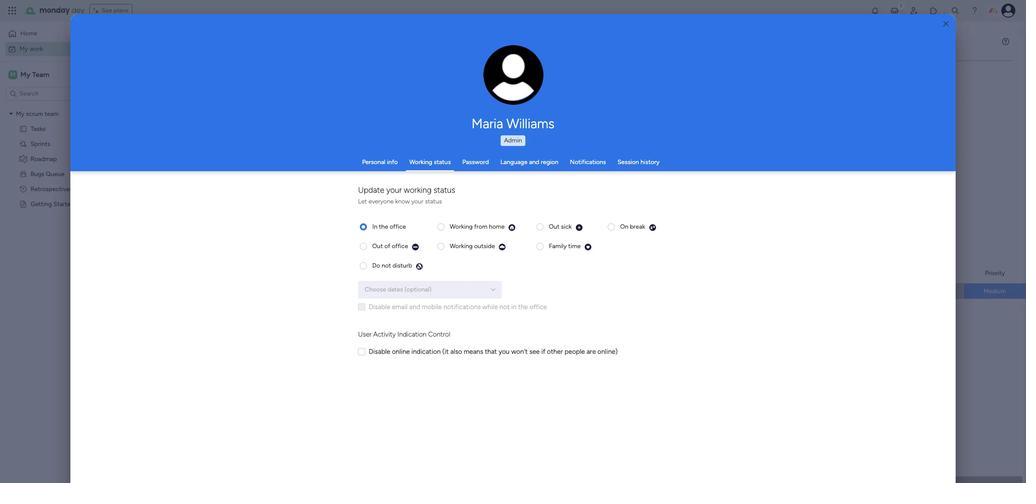Task type: describe. For each thing, give the bounding box(es) containing it.
session history
[[618, 159, 660, 166]]

on break
[[621, 223, 646, 231]]

0
[[196, 177, 200, 184]]

working for working outside
[[450, 243, 473, 250]]

also
[[451, 348, 462, 356]]

means
[[464, 348, 484, 356]]

my work button
[[5, 42, 95, 56]]

preview image for family time
[[585, 243, 592, 251]]

notifications link
[[570, 159, 606, 166]]

scrum
[[26, 110, 43, 118]]

priority
[[986, 270, 1006, 277]]

working status
[[410, 159, 451, 166]]

preview image for out of office
[[412, 243, 420, 251]]

personal info link
[[362, 159, 398, 166]]

email
[[392, 303, 408, 311]]

see plans button
[[90, 4, 132, 17]]

working
[[404, 186, 432, 195]]

williams
[[507, 116, 555, 132]]

2 vertical spatial office
[[530, 303, 548, 311]]

info
[[387, 159, 398, 166]]

disable for disable online indication (it also means that you won't see if other people are online)
[[369, 348, 391, 356]]

that
[[485, 348, 497, 356]]

out for out sick
[[549, 223, 560, 231]]

public board image for tasks
[[19, 125, 27, 133]]

everyone
[[369, 198, 394, 206]]

team
[[32, 70, 49, 79]]

plans
[[114, 7, 128, 14]]

notifications image
[[871, 6, 880, 15]]

preview image for do not disturb
[[416, 263, 423, 270]]

password link
[[463, 159, 489, 166]]

0 vertical spatial not
[[382, 262, 391, 270]]

while
[[483, 303, 498, 311]]

indication
[[412, 348, 441, 356]]

my work
[[19, 45, 43, 52]]

see
[[102, 7, 112, 14]]

Search in workspace field
[[19, 89, 74, 99]]

getting
[[31, 200, 52, 208]]

bugs
[[31, 170, 44, 178]]

personal
[[362, 159, 386, 166]]

see plans
[[102, 7, 128, 14]]

session
[[618, 159, 639, 166]]

update your working status let everyone know your status
[[358, 186, 456, 206]]

password
[[463, 159, 489, 166]]

change
[[495, 80, 515, 87]]

1 horizontal spatial not
[[500, 303, 510, 311]]

do
[[373, 262, 380, 270]]

disable online indication (it also means that you won't see if other people are online)
[[369, 348, 618, 356]]

on
[[621, 223, 629, 231]]

workspace selection element
[[8, 69, 51, 80]]

activity
[[374, 331, 396, 339]]

help image
[[971, 6, 980, 15]]

language and region link
[[501, 159, 559, 166]]

family time
[[549, 243, 581, 250]]

team
[[45, 110, 59, 118]]

change profile picture
[[495, 80, 532, 94]]

picture
[[505, 87, 523, 94]]

my team
[[20, 70, 49, 79]]

select product image
[[8, 6, 17, 15]]

bugs queue
[[31, 170, 64, 178]]

disable email and mobile notifications while not in the office
[[369, 303, 548, 311]]

time
[[569, 243, 581, 250]]

roadmap
[[31, 155, 57, 163]]

online)
[[598, 348, 618, 356]]

choose dates (optional)
[[365, 286, 432, 293]]

my for my team
[[20, 70, 30, 79]]

0 vertical spatial status
[[434, 159, 451, 166]]

user
[[358, 331, 372, 339]]

preview image for on break
[[649, 224, 657, 231]]

of
[[385, 243, 391, 250]]

language
[[501, 159, 528, 166]]

online
[[392, 348, 410, 356]]

monday
[[39, 5, 70, 16]]

preview image for working outside
[[499, 243, 506, 251]]

if
[[542, 348, 546, 356]]

personal info
[[362, 159, 398, 166]]

caret down image
[[9, 111, 13, 117]]

break
[[630, 223, 646, 231]]



Task type: locate. For each thing, give the bounding box(es) containing it.
preview image up disturb
[[412, 243, 420, 251]]

0 horizontal spatial your
[[387, 186, 402, 195]]

0 vertical spatial your
[[387, 186, 402, 195]]

1 vertical spatial not
[[500, 303, 510, 311]]

office
[[390, 223, 406, 231], [392, 243, 408, 250], [530, 303, 548, 311]]

my
[[19, 45, 28, 52], [20, 70, 30, 79], [16, 110, 24, 118]]

preview image for out sick
[[576, 224, 583, 231]]

preview image right disturb
[[416, 263, 423, 270]]

preview image right time
[[585, 243, 592, 251]]

m
[[10, 71, 15, 78]]

list box containing my scrum team
[[0, 105, 113, 331]]

0 horizontal spatial preview image
[[585, 243, 592, 251]]

notifications
[[444, 303, 481, 311]]

office right "in"
[[530, 303, 548, 311]]

let
[[358, 198, 367, 206]]

1 vertical spatial and
[[410, 303, 421, 311]]

Filter dashboard by text search field
[[131, 71, 214, 85]]

not right do
[[382, 262, 391, 270]]

working for working from home
[[450, 223, 473, 231]]

home
[[489, 223, 505, 231]]

1 horizontal spatial the
[[519, 303, 528, 311]]

0 vertical spatial public board image
[[19, 125, 27, 133]]

1 vertical spatial status
[[434, 186, 456, 195]]

office right "of"
[[392, 243, 408, 250]]

preview image right outside
[[499, 243, 506, 251]]

0 horizontal spatial and
[[410, 303, 421, 311]]

(it
[[443, 348, 449, 356]]

status right working
[[434, 186, 456, 195]]

not left "in"
[[500, 303, 510, 311]]

option
[[0, 106, 113, 108]]

home
[[20, 30, 37, 37]]

working for working status
[[410, 159, 433, 166]]

office for in the office
[[390, 223, 406, 231]]

invite members image
[[910, 6, 919, 15]]

office for out of office
[[392, 243, 408, 250]]

0 vertical spatial my
[[19, 45, 28, 52]]

status down working
[[425, 198, 442, 206]]

disable down 'choose'
[[369, 303, 391, 311]]

out left sick
[[549, 223, 560, 231]]

dev
[[72, 5, 84, 16]]

getting started
[[31, 200, 74, 208]]

my scrum team
[[16, 110, 59, 118]]

list box
[[0, 105, 113, 331]]

0 vertical spatial and
[[529, 159, 540, 166]]

other
[[547, 348, 563, 356]]

and left region
[[529, 159, 540, 166]]

history
[[641, 159, 660, 166]]

my right workspace image
[[20, 70, 30, 79]]

1 vertical spatial working
[[450, 223, 473, 231]]

medium
[[984, 288, 1007, 295]]

maria williams
[[472, 116, 555, 132]]

1 horizontal spatial out
[[549, 223, 560, 231]]

disable for disable email and mobile notifications while not in the office
[[369, 303, 391, 311]]

working status link
[[410, 159, 451, 166]]

family
[[549, 243, 567, 250]]

preview image
[[509, 224, 516, 231], [576, 224, 583, 231], [412, 243, 420, 251], [499, 243, 506, 251], [416, 263, 423, 270]]

office up out of office
[[390, 223, 406, 231]]

do not disturb
[[373, 262, 412, 270]]

1 horizontal spatial preview image
[[649, 224, 657, 231]]

public board image left getting
[[19, 200, 27, 208]]

maria williams button
[[392, 116, 635, 132]]

0 vertical spatial preview image
[[649, 224, 657, 231]]

0 vertical spatial out
[[549, 223, 560, 231]]

update
[[358, 186, 385, 195]]

items
[[202, 177, 217, 184]]

your down working
[[412, 198, 424, 206]]

are
[[587, 348, 596, 356]]

this
[[149, 174, 165, 185]]

1 vertical spatial disable
[[369, 348, 391, 356]]

home button
[[5, 27, 95, 41]]

and right email at the bottom of the page
[[410, 303, 421, 311]]

1 public board image from the top
[[19, 125, 27, 133]]

out of office
[[373, 243, 408, 250]]

1 vertical spatial the
[[519, 303, 528, 311]]

out for out of office
[[373, 243, 383, 250]]

2 disable from the top
[[369, 348, 391, 356]]

monday dev
[[39, 5, 84, 16]]

my inside 'button'
[[19, 45, 28, 52]]

my for my work
[[19, 45, 28, 52]]

0 vertical spatial office
[[390, 223, 406, 231]]

(optional)
[[405, 286, 432, 293]]

1 horizontal spatial your
[[412, 198, 424, 206]]

1 vertical spatial preview image
[[585, 243, 592, 251]]

working
[[410, 159, 433, 166], [450, 223, 473, 231], [450, 243, 473, 250]]

public board image for getting started
[[19, 200, 27, 208]]

2 public board image from the top
[[19, 200, 27, 208]]

search everything image
[[951, 6, 960, 15]]

preview image right sick
[[576, 224, 583, 231]]

won't
[[512, 348, 528, 356]]

you
[[499, 348, 510, 356]]

the
[[379, 223, 388, 231], [519, 303, 528, 311]]

working left from
[[450, 223, 473, 231]]

0 vertical spatial the
[[379, 223, 388, 231]]

0 horizontal spatial out
[[373, 243, 383, 250]]

disable
[[369, 303, 391, 311], [369, 348, 391, 356]]

2 vertical spatial working
[[450, 243, 473, 250]]

1 vertical spatial out
[[373, 243, 383, 250]]

2 vertical spatial status
[[425, 198, 442, 206]]

working up working
[[410, 159, 433, 166]]

the right "in"
[[519, 303, 528, 311]]

week
[[167, 174, 188, 185]]

out
[[549, 223, 560, 231], [373, 243, 383, 250]]

in the office
[[373, 223, 406, 231]]

work
[[30, 45, 43, 52]]

see
[[530, 348, 540, 356]]

queue
[[46, 170, 64, 178]]

working outside
[[450, 243, 495, 250]]

out sick
[[549, 223, 572, 231]]

apps image
[[930, 6, 939, 15]]

choose
[[365, 286, 386, 293]]

out left "of"
[[373, 243, 383, 250]]

sprints
[[31, 140, 50, 148]]

the right in
[[379, 223, 388, 231]]

notifications
[[570, 159, 606, 166]]

preview image right break
[[649, 224, 657, 231]]

public board image
[[19, 125, 27, 133], [19, 200, 27, 208]]

workspace image
[[8, 70, 17, 80]]

profile
[[516, 80, 532, 87]]

inbox image
[[891, 6, 900, 15]]

your up know
[[387, 186, 402, 195]]

close image
[[944, 21, 949, 27]]

disturb
[[393, 262, 412, 270]]

admin
[[504, 137, 522, 144]]

session history link
[[618, 159, 660, 166]]

outside
[[475, 243, 495, 250]]

1 horizontal spatial and
[[529, 159, 540, 166]]

started
[[53, 200, 74, 208]]

my for my scrum team
[[16, 110, 24, 118]]

public board image left tasks on the left top of page
[[19, 125, 27, 133]]

working left outside
[[450, 243, 473, 250]]

dates
[[388, 286, 403, 293]]

maria
[[472, 116, 504, 132]]

not
[[382, 262, 391, 270], [500, 303, 510, 311]]

mobile
[[422, 303, 442, 311]]

disable down the activity
[[369, 348, 391, 356]]

0 vertical spatial disable
[[369, 303, 391, 311]]

my right caret down icon
[[16, 110, 24, 118]]

know
[[396, 198, 410, 206]]

1 disable from the top
[[369, 303, 391, 311]]

language and region
[[501, 159, 559, 166]]

preview image
[[649, 224, 657, 231], [585, 243, 592, 251]]

in
[[512, 303, 517, 311]]

my left the work
[[19, 45, 28, 52]]

1 vertical spatial public board image
[[19, 200, 27, 208]]

status left password
[[434, 159, 451, 166]]

my inside workspace selection "element"
[[20, 70, 30, 79]]

1 vertical spatial your
[[412, 198, 424, 206]]

people
[[565, 348, 585, 356]]

preview image for working from home
[[509, 224, 516, 231]]

0 horizontal spatial the
[[379, 223, 388, 231]]

1 vertical spatial office
[[392, 243, 408, 250]]

1 image
[[897, 0, 905, 10]]

control
[[428, 331, 451, 339]]

retrospectives
[[31, 185, 72, 193]]

tasks
[[31, 125, 46, 133]]

this week / 0 items
[[149, 174, 217, 185]]

0 horizontal spatial not
[[382, 262, 391, 270]]

user activity indication control
[[358, 331, 451, 339]]

0 vertical spatial working
[[410, 159, 433, 166]]

1 vertical spatial my
[[20, 70, 30, 79]]

preview image right home
[[509, 224, 516, 231]]

sick
[[561, 223, 572, 231]]

maria williams image
[[1002, 4, 1016, 18]]

2 vertical spatial my
[[16, 110, 24, 118]]



Task type: vqa. For each thing, say whether or not it's contained in the screenshot.
the bottom circle o icon
no



